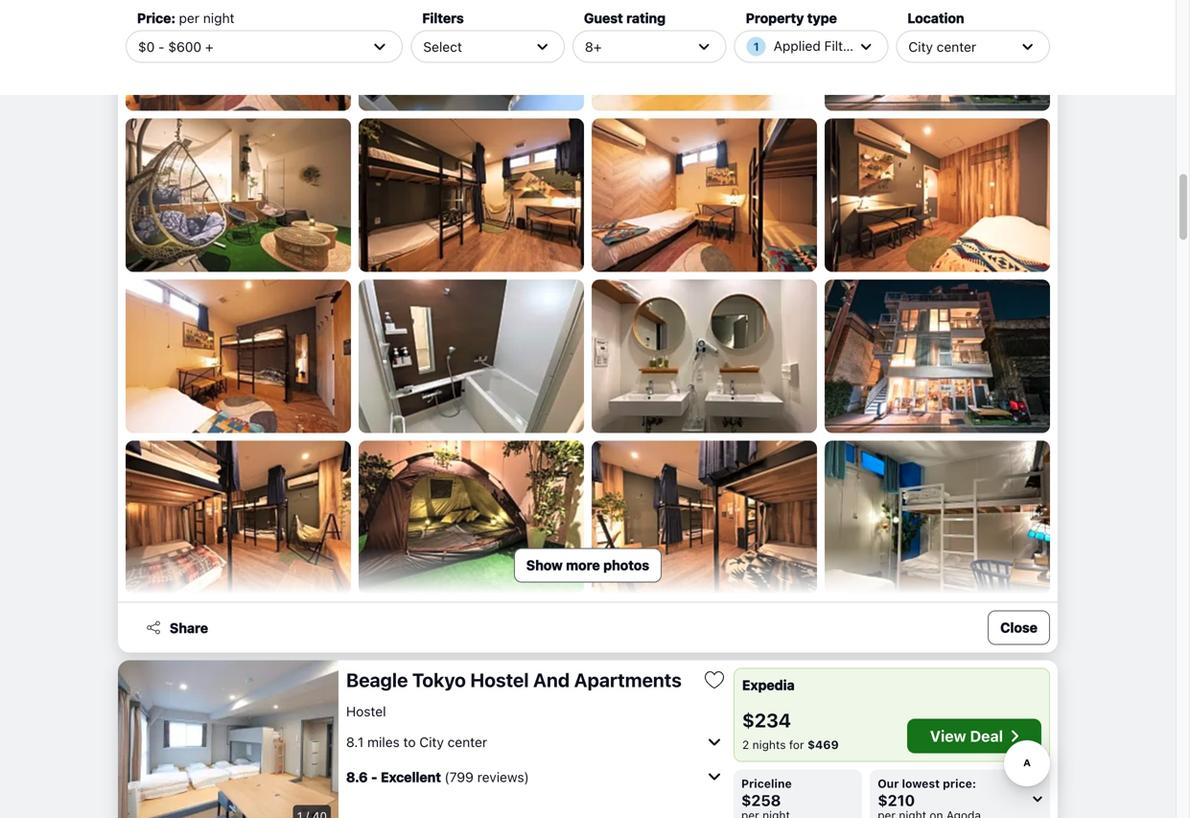 Task type: locate. For each thing, give the bounding box(es) containing it.
filters
[[422, 10, 464, 26], [825, 38, 862, 54]]

show more photos button
[[514, 548, 662, 583]]

+
[[205, 39, 214, 54]]

1 horizontal spatial filters
[[825, 38, 862, 54]]

hostel
[[470, 669, 529, 691], [346, 703, 386, 719]]

- right 8.6
[[371, 769, 378, 785]]

1 vertical spatial center
[[448, 734, 487, 750]]

per
[[179, 10, 200, 26]]

our
[[878, 777, 899, 790]]

0 vertical spatial hostel
[[470, 669, 529, 691]]

applied filters
[[774, 38, 862, 54]]

center up (799
[[448, 734, 487, 750]]

show more photos
[[526, 557, 650, 573]]

priceline
[[742, 777, 792, 790]]

view
[[930, 727, 967, 745]]

city right to
[[420, 734, 444, 750]]

excellent
[[381, 769, 441, 785]]

nights
[[753, 738, 786, 752]]

filters up select
[[422, 10, 464, 26]]

city inside button
[[420, 734, 444, 750]]

price:
[[943, 777, 977, 790]]

1 vertical spatial city
[[420, 734, 444, 750]]

- right the $0
[[158, 39, 165, 54]]

center down location
[[937, 39, 977, 54]]

hostel left and
[[470, 669, 529, 691]]

hostel up the 8.1
[[346, 703, 386, 719]]

$258
[[742, 791, 781, 810]]

1 horizontal spatial -
[[371, 769, 378, 785]]

1 horizontal spatial hostel
[[470, 669, 529, 691]]

guest
[[584, 10, 623, 26]]

$0 - $600 +
[[138, 39, 214, 54]]

0 vertical spatial city
[[909, 39, 933, 54]]

deal
[[970, 727, 1003, 745]]

for
[[789, 738, 804, 752]]

type
[[808, 10, 837, 26]]

0 horizontal spatial city
[[420, 734, 444, 750]]

2
[[742, 738, 749, 752]]

view deal
[[930, 727, 1003, 745]]

0 horizontal spatial -
[[158, 39, 165, 54]]

0 vertical spatial -
[[158, 39, 165, 54]]

- for $0
[[158, 39, 165, 54]]

city
[[909, 39, 933, 54], [420, 734, 444, 750]]

1
[[754, 40, 760, 53]]

more
[[566, 557, 600, 573]]

priceline $258
[[742, 777, 792, 810]]

8.6
[[346, 769, 368, 785]]

price: per night
[[137, 10, 235, 26]]

select
[[423, 39, 462, 54]]

night
[[203, 10, 235, 26]]

filters down type
[[825, 38, 862, 54]]

our lowest price: $210
[[878, 777, 977, 810]]

0 vertical spatial filters
[[422, 10, 464, 26]]

-
[[158, 39, 165, 54], [371, 769, 378, 785]]

center
[[937, 39, 977, 54], [448, 734, 487, 750]]

0 horizontal spatial center
[[448, 734, 487, 750]]

photos
[[604, 557, 650, 573]]

rating
[[627, 10, 666, 26]]

city down location
[[909, 39, 933, 54]]

8.1 miles to city center button
[[346, 727, 726, 757]]

0 vertical spatial center
[[937, 39, 977, 54]]

share button
[[133, 611, 220, 645]]

0 horizontal spatial hostel
[[346, 703, 386, 719]]

1 vertical spatial -
[[371, 769, 378, 785]]

tokyo
[[412, 669, 466, 691]]



Task type: describe. For each thing, give the bounding box(es) containing it.
$234
[[742, 709, 791, 731]]

beagle
[[346, 669, 408, 691]]

$469
[[808, 738, 839, 752]]

(799
[[445, 769, 474, 785]]

8+
[[585, 39, 602, 54]]

location
[[908, 10, 965, 26]]

show
[[526, 557, 563, 573]]

and
[[533, 669, 570, 691]]

1 vertical spatial hostel
[[346, 703, 386, 719]]

property
[[746, 10, 804, 26]]

center inside button
[[448, 734, 487, 750]]

property type
[[746, 10, 837, 26]]

price:
[[137, 10, 176, 26]]

close button
[[988, 611, 1050, 645]]

- for 8.6
[[371, 769, 378, 785]]

miles
[[367, 734, 400, 750]]

apartments
[[574, 669, 682, 691]]

to
[[403, 734, 416, 750]]

8.1 miles to city center
[[346, 734, 487, 750]]

beagle tokyo hostel and apartments
[[346, 669, 682, 691]]

$210
[[878, 791, 915, 810]]

view deal button
[[907, 719, 1042, 754]]

8.6 - excellent (799 reviews)
[[346, 769, 529, 785]]

1 horizontal spatial center
[[937, 39, 977, 54]]

beagle tokyo hostel and apartments button
[[346, 668, 695, 692]]

share
[[170, 620, 208, 636]]

guest rating
[[584, 10, 666, 26]]

lowest
[[902, 777, 940, 790]]

$600
[[168, 39, 202, 54]]

1 horizontal spatial city
[[909, 39, 933, 54]]

beagle tokyo hostel and apartments, (tokyo, japan) image
[[118, 660, 339, 818]]

$0
[[138, 39, 155, 54]]

0 horizontal spatial filters
[[422, 10, 464, 26]]

8.1
[[346, 734, 364, 750]]

expedia
[[742, 677, 795, 693]]

applied
[[774, 38, 821, 54]]

1 vertical spatial filters
[[825, 38, 862, 54]]

hostel button
[[346, 703, 386, 720]]

reviews)
[[477, 769, 529, 785]]

close
[[1001, 620, 1038, 636]]

2 nights for $469
[[742, 738, 839, 752]]

hostel inside beagle tokyo hostel and apartments button
[[470, 669, 529, 691]]

city center
[[909, 39, 977, 54]]



Task type: vqa. For each thing, say whether or not it's contained in the screenshot.
"Beagle Tokyo Hostel And Apartments, (Tokyo, Japan)" 'image'
yes



